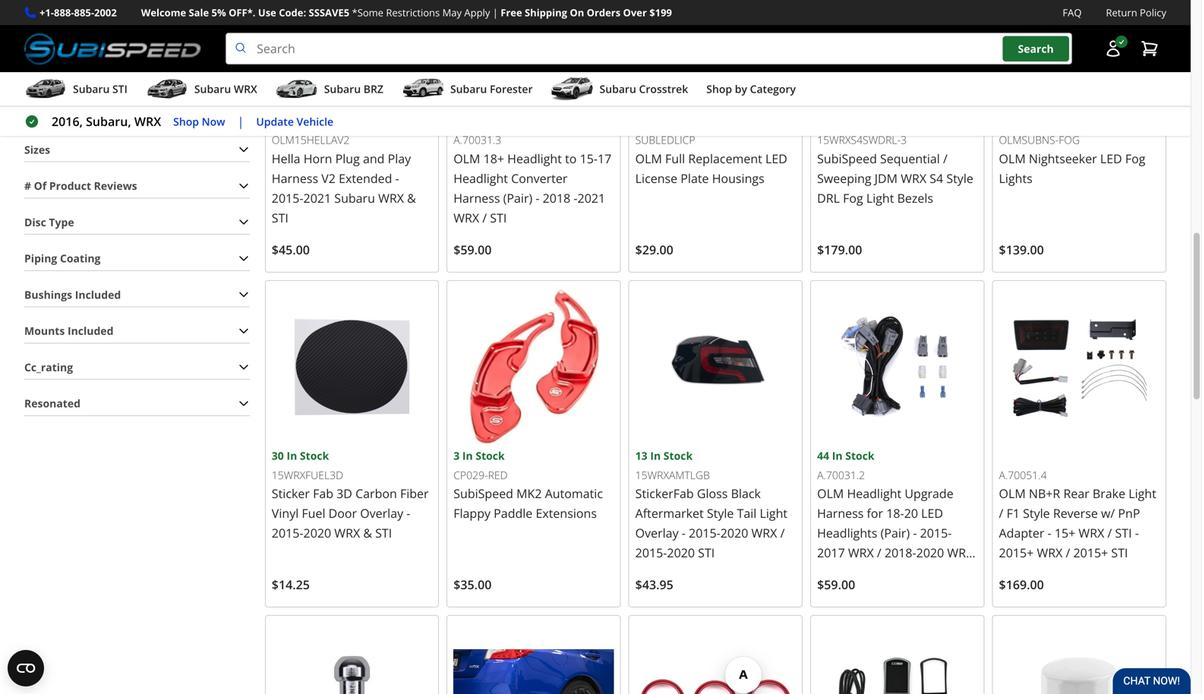 Task type: describe. For each thing, give the bounding box(es) containing it.
$45.00
[[272, 241, 310, 258]]

in for hella
[[287, 113, 297, 128]]

subaru for subaru wrx
[[194, 82, 231, 96]]

and inside 41 in stock olm15hellav2 hella horn plug and play harness v2 extended - 2015-2021 subaru wrx & sti
[[363, 150, 385, 167]]

$14.25
[[272, 577, 310, 593]]

shipping
[[525, 6, 567, 19]]

crosstrek
[[639, 82, 688, 96]]

category
[[750, 82, 796, 96]]

update
[[256, 114, 294, 129]]

/ inside 13 in stock 15wrxamtlgb stickerfab gloss black aftermarket style tail light overlay - 2015-2020 wrx / 2015-2020 sti
[[780, 525, 785, 541]]

cc_rating
[[24, 360, 73, 374]]

subaru inside 41 in stock olm15hellav2 hella horn plug and play harness v2 extended - 2015-2021 subaru wrx & sti
[[334, 190, 375, 206]]

#
[[24, 178, 31, 193]]

license
[[635, 170, 677, 186]]

sticker fab 3d carbon fiber vinyl fuel door overlay - 2015-2020 wrx & sti image
[[272, 287, 432, 447]]

lights
[[999, 170, 1033, 186]]

extensions
[[536, 505, 597, 521]]

3 in stock cp029-red subispeed mk2 automatic flappy paddle extensions
[[454, 449, 603, 521]]

resonated
[[24, 396, 80, 410]]

sti inside a.70031.3 olm 18+ headlight to 15-17 headlight converter harness (pair) - 2018 -2021 wrx / sti
[[490, 209, 507, 226]]

subispeed logo image
[[24, 33, 201, 65]]

type
[[49, 215, 74, 229]]

subaru for subaru crosstrek
[[600, 82, 636, 96]]

shop now link
[[173, 113, 225, 130]]

885-
[[74, 6, 94, 19]]

mounts included
[[24, 323, 113, 338]]

jdm
[[875, 170, 898, 186]]

converter
[[511, 170, 568, 186]]

hella
[[272, 150, 300, 167]]

orders
[[587, 6, 621, 19]]

olm for olm nb+r rear brake light / f1 style reverse w/ pnp adapter - 15+ wrx / sti - 2015+ wrx / 2015+ sti
[[999, 485, 1026, 502]]

replacement
[[688, 150, 762, 167]]

- inside the 44 in stock a.70031.2 olm headlight upgrade harness for 18-20 led headlights (pair) - 2015- 2017 wrx / 2018-2020 wrx base and premium / 2015- 2017 sti
[[913, 525, 917, 541]]

stock for hella
[[300, 113, 329, 128]]

product
[[49, 178, 91, 193]]

harness for (pair)
[[454, 190, 500, 206]]

overlay inside 13 in stock 15wrxamtlgb stickerfab gloss black aftermarket style tail light overlay - 2015-2020 wrx / 2015-2020 sti
[[635, 525, 679, 541]]

15wrxfuel3d
[[272, 468, 343, 482]]

$139.00
[[999, 241, 1044, 258]]

# of product reviews
[[24, 178, 137, 193]]

2020 inside the 44 in stock a.70031.2 olm headlight upgrade harness for 18-20 led headlights (pair) - 2015- 2017 wrx / 2018-2020 wrx base and premium / 2015- 2017 sti
[[916, 545, 944, 561]]

sti inside '30 in stock 15wrxfuel3d sticker fab 3d carbon fiber vinyl fuel door overlay - 2015-2020 wrx & sti'
[[375, 525, 392, 541]]

a.70051.4
[[999, 468, 1047, 482]]

off*.
[[229, 6, 256, 19]]

hella horn plug and play harness v2 extended - 2015-2021 subaru wrx & sti image
[[272, 0, 432, 112]]

sizes
[[24, 142, 50, 157]]

olm nb+r rear brake light / f1 style reverse w/ pnp adapter - 15+ wrx / sti - 2015+ wrx / 2015+ sti image
[[999, 287, 1160, 447]]

black
[[731, 485, 761, 502]]

subaru for subaru forester
[[450, 82, 487, 96]]

bushings
[[24, 287, 72, 302]]

piping coating button
[[24, 247, 250, 270]]

- inside 13 in stock 15wrxamtlgb stickerfab gloss black aftermarket style tail light overlay - 2015-2020 wrx / 2015-2020 sti
[[682, 525, 686, 541]]

harness for v2
[[272, 170, 318, 186]]

button image
[[1104, 40, 1122, 58]]

0 vertical spatial |
[[493, 6, 498, 19]]

light inside 15wrxs4swdrl-3 subispeed sequential / sweeping jdm wrx s4 style drl fog light bezels
[[866, 190, 894, 206]]

wrx inside 41 in stock olm15hellav2 hella horn plug and play harness v2 extended - 2015-2021 subaru wrx & sti
[[378, 190, 404, 206]]

41 in stock olm15hellav2 hella horn plug and play harness v2 extended - 2015-2021 subaru wrx & sti
[[272, 113, 416, 226]]

stock for red
[[476, 449, 505, 463]]

tail
[[737, 505, 757, 521]]

in for olm
[[832, 449, 843, 463]]

+1-888-885-2002 link
[[39, 5, 117, 21]]

cp029-
[[454, 468, 488, 482]]

sssave5
[[309, 6, 349, 19]]

/ inside 15wrxs4swdrl-3 subispeed sequential / sweeping jdm wrx s4 style drl fog light bezels
[[943, 150, 948, 167]]

subledlicp
[[635, 133, 695, 147]]

1 2015+ from the left
[[999, 545, 1034, 561]]

0 vertical spatial headlight
[[507, 150, 562, 167]]

vinyl
[[272, 505, 299, 521]]

+1-
[[39, 6, 54, 19]]

brz
[[364, 82, 383, 96]]

2 2017 from the top
[[817, 584, 845, 600]]

2015- inside '30 in stock 15wrxfuel3d sticker fab 3d carbon fiber vinyl fuel door overlay - 2015-2020 wrx & sti'
[[272, 525, 303, 541]]

update vehicle button
[[256, 113, 333, 130]]

bushings included button
[[24, 283, 250, 306]]

led for replacement
[[765, 150, 787, 167]]

v2
[[321, 170, 336, 186]]

in for stickerfab
[[650, 449, 661, 463]]

disc
[[24, 215, 46, 229]]

1 vertical spatial headlight
[[454, 170, 508, 186]]

17
[[598, 150, 612, 167]]

subaru wrx button
[[146, 75, 257, 106]]

wrx inside a.70031.3 olm 18+ headlight to 15-17 headlight converter harness (pair) - 2018 -2021 wrx / sti
[[454, 209, 479, 226]]

sti inside 13 in stock 15wrxamtlgb stickerfab gloss black aftermarket style tail light overlay - 2015-2020 wrx / 2015-2020 sti
[[698, 545, 715, 561]]

use
[[258, 6, 276, 19]]

gloss
[[697, 485, 728, 502]]

nb+r
[[1029, 485, 1060, 502]]

subaru forester
[[450, 82, 533, 96]]

paddle
[[494, 505, 533, 521]]

2016, subaru, wrx
[[52, 113, 161, 130]]

2020 inside '30 in stock 15wrxfuel3d sticker fab 3d carbon fiber vinyl fuel door overlay - 2015-2020 wrx & sti'
[[303, 525, 331, 541]]

41
[[272, 113, 284, 128]]

olmsubns-
[[999, 133, 1059, 147]]

wrx inside dropdown button
[[234, 82, 257, 96]]

olm inside "olmsubns-fog olm nightseeker led fog lights"
[[999, 150, 1026, 167]]

style inside 15wrxs4swdrl-3 subispeed sequential / sweeping jdm wrx s4 style drl fog light bezels
[[946, 170, 973, 186]]

a subaru forester thumbnail image image
[[402, 78, 444, 100]]

style for olm nb+r rear brake light / f1 style reverse w/ pnp adapter - 15+ wrx / sti - 2015+ wrx / 2015+ sti
[[1023, 505, 1050, 521]]

fiber
[[400, 485, 429, 502]]

cc_rating button
[[24, 356, 250, 379]]

faq link
[[1063, 5, 1082, 21]]

a subaru crosstrek thumbnail image image
[[551, 78, 593, 100]]

- down the pnp
[[1135, 525, 1139, 541]]

15+
[[1055, 525, 1075, 541]]

2015- down upgrade
[[920, 525, 952, 541]]

piping
[[24, 251, 57, 265]]

olm for olm full replacement led license plate housings
[[635, 150, 662, 167]]

2002
[[94, 6, 117, 19]]

cobb tuning accessport v3  - 2015-2021 subaru wrx & sti / 2014-2018 subaru forester image
[[817, 622, 978, 694]]

mk2
[[516, 485, 542, 502]]

style for stickerfab gloss black aftermarket style tail light overlay - 2015-2020 wrx / 2015-2020 sti
[[707, 505, 734, 521]]

2015- down gloss
[[689, 525, 720, 541]]

disc type
[[24, 215, 74, 229]]

shop now
[[173, 114, 225, 129]]

welcome sale 5% off*. use code: sssave5 *some restrictions may apply | free shipping on orders over $199
[[141, 6, 672, 19]]

disc type button
[[24, 211, 250, 234]]

to
[[565, 150, 577, 167]]

base
[[817, 564, 844, 581]]

subaru sti button
[[24, 75, 127, 106]]

harness inside the 44 in stock a.70031.2 olm headlight upgrade harness for 18-20 led headlights (pair) - 2015- 2017 wrx / 2018-2020 wrx base and premium / 2015- 2017 sti
[[817, 505, 864, 521]]

included for mounts included
[[68, 323, 113, 338]]

mounts
[[24, 323, 65, 338]]

flappy
[[454, 505, 491, 521]]

subaru crosstrek button
[[551, 75, 688, 106]]

return policy link
[[1106, 5, 1166, 21]]

of
[[34, 178, 47, 193]]

premium
[[872, 564, 924, 581]]

resonated button
[[24, 392, 250, 415]]

olm nightseeker led fog lights image
[[999, 0, 1160, 112]]

housings
[[712, 170, 764, 186]]

in for sticker
[[287, 449, 297, 463]]

3d
[[337, 485, 352, 502]]

door
[[329, 505, 357, 521]]

extended
[[339, 170, 392, 186]]

2018
[[543, 190, 570, 206]]



Task type: vqa. For each thing, say whether or not it's contained in the screenshot.


Task type: locate. For each thing, give the bounding box(es) containing it.
adapter
[[999, 525, 1044, 541]]

$59.00 for /
[[454, 241, 492, 258]]

style down gloss
[[707, 505, 734, 521]]

1 horizontal spatial &
[[407, 190, 416, 206]]

2021 for -
[[578, 190, 605, 206]]

led inside "olmsubns-fog olm nightseeker led fog lights"
[[1100, 150, 1122, 167]]

olm inside a.70051.4 olm nb+r rear brake light / f1 style reverse w/ pnp adapter - 15+ wrx / sti - 2015+ wrx / 2015+ sti
[[999, 485, 1026, 502]]

light inside 13 in stock 15wrxamtlgb stickerfab gloss black aftermarket style tail light overlay - 2015-2020 wrx / 2015-2020 sti
[[760, 505, 788, 521]]

subaru left brz
[[324, 82, 361, 96]]

44 in stock a.70031.2 olm headlight upgrade harness for 18-20 led headlights (pair) - 2015- 2017 wrx / 2018-2020 wrx base and premium / 2015- 2017 sti
[[817, 449, 973, 600]]

rear
[[1063, 485, 1089, 502]]

subledlicp olm full replacement led license plate housings
[[635, 133, 787, 186]]

& for overlay
[[363, 525, 372, 541]]

& inside 41 in stock olm15hellav2 hella horn plug and play harness v2 extended - 2015-2021 subaru wrx & sti
[[407, 190, 416, 206]]

stock for olm
[[845, 449, 874, 463]]

/ down w/
[[1107, 525, 1112, 541]]

bushings included
[[24, 287, 121, 302]]

olm 18+ headlight to 15-17 headlight converter harness (pair) - 2018 -2021 wrx / sti image
[[454, 0, 614, 112]]

included for bushings included
[[75, 287, 121, 302]]

1 vertical spatial harness
[[454, 190, 500, 206]]

1 horizontal spatial 3
[[901, 133, 907, 147]]

in right the 13
[[650, 449, 661, 463]]

a subaru brz thumbnail image image
[[275, 78, 318, 100]]

subaru for subaru brz
[[324, 82, 361, 96]]

0 vertical spatial 3
[[901, 133, 907, 147]]

s4
[[930, 170, 943, 186]]

welcome
[[141, 6, 186, 19]]

olm inside a.70031.3 olm 18+ headlight to 15-17 headlight converter harness (pair) - 2018 -2021 wrx / sti
[[454, 150, 480, 167]]

style inside a.70051.4 olm nb+r rear brake light / f1 style reverse w/ pnp adapter - 15+ wrx / sti - 2015+ wrx / 2015+ sti
[[1023, 505, 1050, 521]]

# of product reviews button
[[24, 174, 250, 198]]

included down bushings included at the top
[[68, 323, 113, 338]]

and inside the 44 in stock a.70031.2 olm headlight upgrade harness for 18-20 led headlights (pair) - 2015- 2017 wrx / 2018-2020 wrx base and premium / 2015- 2017 sti
[[848, 564, 869, 581]]

| right now at the left
[[237, 113, 244, 130]]

/ right "premium"
[[928, 564, 932, 581]]

sti inside dropdown button
[[112, 82, 127, 96]]

light down jdm
[[866, 190, 894, 206]]

fuel
[[302, 505, 325, 521]]

1 horizontal spatial 2021
[[578, 190, 605, 206]]

olm paint matched jdm style rear splash guards (world rally blue) - 2015-2021 subaru wrx / sti image
[[454, 622, 614, 694]]

policy
[[1140, 6, 1166, 19]]

2 2015+ from the left
[[1073, 545, 1108, 561]]

2020 up "premium"
[[916, 545, 944, 561]]

2015- down hella
[[272, 190, 303, 206]]

& for -
[[407, 190, 416, 206]]

for
[[867, 505, 883, 521]]

reverse
[[1053, 505, 1098, 521]]

fog down sweeping
[[843, 190, 863, 206]]

0 vertical spatial light
[[866, 190, 894, 206]]

shop inside dropdown button
[[706, 82, 732, 96]]

sti inside the 44 in stock a.70031.2 olm headlight upgrade harness for 18-20 led headlights (pair) - 2015- 2017 wrx / 2018-2020 wrx base and premium / 2015- 2017 sti
[[848, 584, 865, 600]]

(pair) down converter
[[503, 190, 532, 206]]

2015- up $43.95
[[635, 545, 667, 561]]

reviews
[[94, 178, 137, 193]]

stock inside '30 in stock 15wrxfuel3d sticker fab 3d carbon fiber vinyl fuel door overlay - 2015-2020 wrx & sti'
[[300, 449, 329, 463]]

- down play
[[395, 170, 399, 186]]

olm inside the 44 in stock a.70031.2 olm headlight upgrade harness for 18-20 led headlights (pair) - 2015- 2017 wrx / 2018-2020 wrx base and premium / 2015- 2017 sti
[[817, 485, 844, 502]]

1 horizontal spatial |
[[493, 6, 498, 19]]

2015+ down the adapter
[[999, 545, 1034, 561]]

1 vertical spatial overlay
[[635, 525, 679, 541]]

fab
[[313, 485, 333, 502]]

2 vertical spatial headlight
[[847, 485, 901, 502]]

in up the cp029-
[[462, 449, 473, 463]]

3 up sequential
[[901, 133, 907, 147]]

0 horizontal spatial style
[[707, 505, 734, 521]]

& down carbon
[[363, 525, 372, 541]]

3 inside 15wrxs4swdrl-3 subispeed sequential / sweeping jdm wrx s4 style drl fog light bezels
[[901, 133, 907, 147]]

2015- right "premium"
[[935, 564, 967, 581]]

- inside 41 in stock olm15hellav2 hella horn plug and play harness v2 extended - 2015-2021 subaru wrx & sti
[[395, 170, 399, 186]]

light inside a.70051.4 olm nb+r rear brake light / f1 style reverse w/ pnp adapter - 15+ wrx / sti - 2015+ wrx / 2015+ sti
[[1129, 485, 1156, 502]]

2021 down 'v2'
[[303, 190, 331, 206]]

subaru right the a subaru crosstrek thumbnail image
[[600, 82, 636, 96]]

in right 41
[[287, 113, 297, 128]]

1 horizontal spatial led
[[921, 505, 943, 521]]

nightseeker
[[1029, 150, 1097, 167]]

0 horizontal spatial 2015+
[[999, 545, 1034, 561]]

led right replacement
[[765, 150, 787, 167]]

0 horizontal spatial and
[[363, 150, 385, 167]]

0 horizontal spatial (pair)
[[503, 190, 532, 206]]

0 horizontal spatial 3
[[454, 449, 460, 463]]

fog right nightseeker
[[1125, 150, 1145, 167]]

upgrade
[[905, 485, 954, 502]]

and up extended on the left of the page
[[363, 150, 385, 167]]

stock inside 13 in stock 15wrxamtlgb stickerfab gloss black aftermarket style tail light overlay - 2015-2020 wrx / 2015-2020 sti
[[664, 449, 693, 463]]

0 horizontal spatial led
[[765, 150, 787, 167]]

2015- inside 41 in stock olm15hellav2 hella horn plug and play harness v2 extended - 2015-2021 subaru wrx & sti
[[272, 190, 303, 206]]

& down play
[[407, 190, 416, 206]]

2021 inside a.70031.3 olm 18+ headlight to 15-17 headlight converter harness (pair) - 2018 -2021 wrx / sti
[[578, 190, 605, 206]]

0 vertical spatial subispeed
[[817, 150, 877, 167]]

style down the nb+r
[[1023, 505, 1050, 521]]

0 horizontal spatial |
[[237, 113, 244, 130]]

style right s4
[[946, 170, 973, 186]]

/
[[943, 150, 948, 167], [482, 209, 487, 226], [999, 505, 1003, 521], [780, 525, 785, 541], [1107, 525, 1112, 541], [877, 545, 881, 561], [1066, 545, 1070, 561], [928, 564, 932, 581]]

light right the tail
[[760, 505, 788, 521]]

olm15hellav2
[[272, 133, 350, 147]]

subispeed inside '3 in stock cp029-red subispeed mk2 automatic flappy paddle extensions'
[[454, 485, 513, 502]]

headlight up converter
[[507, 150, 562, 167]]

0 horizontal spatial light
[[760, 505, 788, 521]]

overlay down carbon
[[360, 505, 403, 521]]

/ down 15+
[[1066, 545, 1070, 561]]

1 vertical spatial 2017
[[817, 584, 845, 600]]

2 vertical spatial harness
[[817, 505, 864, 521]]

included inside dropdown button
[[75, 287, 121, 302]]

plug
[[335, 150, 360, 167]]

olm full replacement led license plate housings image
[[635, 0, 796, 112]]

0 vertical spatial &
[[407, 190, 416, 206]]

wrx inside 15wrxs4swdrl-3 subispeed sequential / sweeping jdm wrx s4 style drl fog light bezels
[[901, 170, 926, 186]]

0 vertical spatial and
[[363, 150, 385, 167]]

torque solution billet clutch fork pivot - subaru models inc. 2015+ wrx / 2013+ brz image
[[272, 622, 432, 694]]

subispeed mk2 automatic flappy paddle extensions image
[[454, 287, 614, 447]]

0 horizontal spatial fog
[[843, 190, 863, 206]]

update vehicle
[[256, 114, 333, 129]]

stock for stickerfab
[[664, 449, 693, 463]]

olm up f1
[[999, 485, 1026, 502]]

subispeed sequential / sweeping jdm wrx s4 style drl fog light bezels image
[[817, 0, 978, 112]]

stock inside the 44 in stock a.70031.2 olm headlight upgrade harness for 18-20 led headlights (pair) - 2015- 2017 wrx / 2018-2020 wrx base and premium / 2015- 2017 sti
[[845, 449, 874, 463]]

1 horizontal spatial shop
[[706, 82, 732, 96]]

shop left now at the left
[[173, 114, 199, 129]]

subaru brz button
[[275, 75, 383, 106]]

0 horizontal spatial overlay
[[360, 505, 403, 521]]

0 vertical spatial shop
[[706, 82, 732, 96]]

led right nightseeker
[[1100, 150, 1122, 167]]

subaru for subaru sti
[[73, 82, 110, 96]]

subispeed
[[817, 150, 877, 167], [454, 485, 513, 502]]

vehicle
[[297, 114, 333, 129]]

included down the coating
[[75, 287, 121, 302]]

olm inside subledlicp olm full replacement led license plate housings
[[635, 150, 662, 167]]

3 inside '3 in stock cp029-red subispeed mk2 automatic flappy paddle extensions'
[[454, 449, 460, 463]]

- down 20
[[913, 525, 917, 541]]

headlight up for
[[847, 485, 901, 502]]

1 vertical spatial &
[[363, 525, 372, 541]]

1 horizontal spatial 2015+
[[1073, 545, 1108, 561]]

0 horizontal spatial $59.00
[[454, 241, 492, 258]]

fog inside "olmsubns-fog olm nightseeker led fog lights"
[[1125, 150, 1145, 167]]

$179.00
[[817, 241, 862, 258]]

+1-888-885-2002
[[39, 6, 117, 19]]

aftermarket
[[635, 505, 704, 521]]

a subaru sti thumbnail image image
[[24, 78, 67, 100]]

2 vertical spatial light
[[760, 505, 788, 521]]

wrx inside 13 in stock 15wrxamtlgb stickerfab gloss black aftermarket style tail light overlay - 2015-2020 wrx / 2015-2020 sti
[[751, 525, 777, 541]]

$35.00
[[454, 577, 492, 593]]

in right 30
[[287, 449, 297, 463]]

f1
[[1007, 505, 1020, 521]]

stock inside 41 in stock olm15hellav2 hella horn plug and play harness v2 extended - 2015-2021 subaru wrx & sti
[[300, 113, 329, 128]]

w/
[[1101, 505, 1115, 521]]

and
[[363, 150, 385, 167], [848, 564, 869, 581]]

(pair) inside the 44 in stock a.70031.2 olm headlight upgrade harness for 18-20 led headlights (pair) - 2015- 2017 wrx / 2018-2020 wrx base and premium / 2015- 2017 sti
[[881, 525, 910, 541]]

stock up 'olm15hellav2'
[[300, 113, 329, 128]]

/ up s4
[[943, 150, 948, 167]]

2 horizontal spatial style
[[1023, 505, 1050, 521]]

olm headlight upgrade harness for 18-20 led headlights (pair) - 2015-2017 wrx / 2018-2020 wrx base and premium / 2015-2017 sti image
[[817, 287, 978, 447]]

15wrxs4swdrl-
[[817, 133, 901, 147]]

now
[[202, 114, 225, 129]]

olm for olm 18+ headlight to 15-17 headlight converter harness (pair) - 2018 -2021 wrx / sti
[[454, 150, 480, 167]]

1 vertical spatial 3
[[454, 449, 460, 463]]

20
[[904, 505, 918, 521]]

1 horizontal spatial fog
[[1125, 150, 1145, 167]]

subispeed climate control knob covers image
[[635, 622, 796, 694]]

2021 for 2015-
[[303, 190, 331, 206]]

plate
[[681, 170, 709, 186]]

15wrxs4swdrl-3 subispeed sequential / sweeping jdm wrx s4 style drl fog light bezels
[[817, 133, 973, 206]]

stock inside '3 in stock cp029-red subispeed mk2 automatic flappy paddle extensions'
[[476, 449, 505, 463]]

olm up license
[[635, 150, 662, 167]]

a.70051.4 olm nb+r rear brake light / f1 style reverse w/ pnp adapter - 15+ wrx / sti - 2015+ wrx / 2015+ sti
[[999, 468, 1156, 561]]

2021 inside 41 in stock olm15hellav2 hella horn plug and play harness v2 extended - 2015-2021 subaru wrx & sti
[[303, 190, 331, 206]]

in right the 44
[[832, 449, 843, 463]]

led for nightseeker
[[1100, 150, 1122, 167]]

1 vertical spatial $59.00
[[817, 577, 855, 593]]

stock up a.70031.2
[[845, 449, 874, 463]]

code:
[[279, 6, 306, 19]]

3 up the cp029-
[[454, 449, 460, 463]]

|
[[493, 6, 498, 19], [237, 113, 244, 130]]

stock up 15wrxfuel3d
[[300, 449, 329, 463]]

in for red
[[462, 449, 473, 463]]

*some
[[352, 6, 383, 19]]

2018-
[[885, 545, 916, 561]]

included inside dropdown button
[[68, 323, 113, 338]]

shop by category button
[[706, 75, 796, 106]]

subaru up 2016, subaru, wrx
[[73, 82, 110, 96]]

$29.00
[[635, 241, 673, 258]]

/ down 18+
[[482, 209, 487, 226]]

0 vertical spatial 2017
[[817, 545, 845, 561]]

2015+ down 15+
[[1073, 545, 1108, 561]]

included
[[75, 287, 121, 302], [68, 323, 113, 338]]

1 horizontal spatial harness
[[454, 190, 500, 206]]

/ left 2018-
[[877, 545, 881, 561]]

1 horizontal spatial (pair)
[[881, 525, 910, 541]]

stock for sticker
[[300, 449, 329, 463]]

1 horizontal spatial light
[[866, 190, 894, 206]]

led inside the 44 in stock a.70031.2 olm headlight upgrade harness for 18-20 led headlights (pair) - 2015- 2017 wrx / 2018-2020 wrx base and premium / 2015- 2017 sti
[[921, 505, 943, 521]]

subaru left forester
[[450, 82, 487, 96]]

30
[[272, 449, 284, 463]]

2021 right 2018
[[578, 190, 605, 206]]

(pair) down 18-
[[881, 525, 910, 541]]

- inside '30 in stock 15wrxfuel3d sticker fab 3d carbon fiber vinyl fuel door overlay - 2015-2020 wrx & sti'
[[406, 505, 410, 521]]

2 horizontal spatial led
[[1100, 150, 1122, 167]]

1 vertical spatial |
[[237, 113, 244, 130]]

$169.00
[[999, 577, 1044, 593]]

subispeed up sweeping
[[817, 150, 877, 167]]

red
[[488, 468, 508, 482]]

(pair)
[[503, 190, 532, 206], [881, 525, 910, 541]]

2015- down vinyl
[[272, 525, 303, 541]]

(pair) inside a.70031.3 olm 18+ headlight to 15-17 headlight converter harness (pair) - 2018 -2021 wrx / sti
[[503, 190, 532, 206]]

return policy
[[1106, 6, 1166, 19]]

in inside '30 in stock 15wrxfuel3d sticker fab 3d carbon fiber vinyl fuel door overlay - 2015-2020 wrx & sti'
[[287, 449, 297, 463]]

olm down a.70031.3
[[454, 150, 480, 167]]

harness inside 41 in stock olm15hellav2 hella horn plug and play harness v2 extended - 2015-2021 subaru wrx & sti
[[272, 170, 318, 186]]

a subaru wrx thumbnail image image
[[146, 78, 188, 100]]

stock up 15wrxamtlgb
[[664, 449, 693, 463]]

by
[[735, 82, 747, 96]]

1 horizontal spatial and
[[848, 564, 869, 581]]

harness up headlights
[[817, 505, 864, 521]]

overlay
[[360, 505, 403, 521], [635, 525, 679, 541]]

in inside 41 in stock olm15hellav2 hella horn plug and play harness v2 extended - 2015-2021 subaru wrx & sti
[[287, 113, 297, 128]]

- down fiber
[[406, 505, 410, 521]]

0 horizontal spatial harness
[[272, 170, 318, 186]]

1 horizontal spatial overlay
[[635, 525, 679, 541]]

in inside the 44 in stock a.70031.2 olm headlight upgrade harness for 18-20 led headlights (pair) - 2015- 2017 wrx / 2018-2020 wrx base and premium / 2015- 2017 sti
[[832, 449, 843, 463]]

2017 down base
[[817, 584, 845, 600]]

subaru up now at the left
[[194, 82, 231, 96]]

2 2021 from the left
[[578, 190, 605, 206]]

- left 15+
[[1048, 525, 1051, 541]]

0 vertical spatial (pair)
[[503, 190, 532, 206]]

1 horizontal spatial $59.00
[[817, 577, 855, 593]]

2 horizontal spatial harness
[[817, 505, 864, 521]]

stock up red
[[476, 449, 505, 463]]

overlay inside '30 in stock 15wrxfuel3d sticker fab 3d carbon fiber vinyl fuel door overlay - 2015-2020 wrx & sti'
[[360, 505, 403, 521]]

overlay down aftermarket
[[635, 525, 679, 541]]

0 horizontal spatial &
[[363, 525, 372, 541]]

15wrxamtlgb
[[635, 468, 710, 482]]

harness down 18+
[[454, 190, 500, 206]]

led down upgrade
[[921, 505, 943, 521]]

1 horizontal spatial style
[[946, 170, 973, 186]]

0 vertical spatial fog
[[1125, 150, 1145, 167]]

piping coating
[[24, 251, 101, 265]]

headlight down 18+
[[454, 170, 508, 186]]

shop for shop now
[[173, 114, 199, 129]]

1 vertical spatial included
[[68, 323, 113, 338]]

2 horizontal spatial light
[[1129, 485, 1156, 502]]

0 vertical spatial included
[[75, 287, 121, 302]]

- left 2018
[[536, 190, 540, 206]]

horn
[[304, 150, 332, 167]]

in inside '3 in stock cp029-red subispeed mk2 automatic flappy paddle extensions'
[[462, 449, 473, 463]]

style inside 13 in stock 15wrxamtlgb stickerfab gloss black aftermarket style tail light overlay - 2015-2020 wrx / 2015-2020 sti
[[707, 505, 734, 521]]

open widget image
[[8, 650, 44, 686]]

& inside '30 in stock 15wrxfuel3d sticker fab 3d carbon fiber vinyl fuel door overlay - 2015-2020 wrx & sti'
[[363, 525, 372, 541]]

2020 down aftermarket
[[667, 545, 695, 561]]

subaru,
[[86, 113, 131, 130]]

/ left headlights
[[780, 525, 785, 541]]

play
[[388, 150, 411, 167]]

15-
[[580, 150, 598, 167]]

2020 down the tail
[[720, 525, 748, 541]]

coating
[[60, 251, 101, 265]]

shop left by
[[706, 82, 732, 96]]

/ left f1
[[999, 505, 1003, 521]]

harness down hella
[[272, 170, 318, 186]]

0 vertical spatial harness
[[272, 170, 318, 186]]

0 horizontal spatial subispeed
[[454, 485, 513, 502]]

drl
[[817, 190, 840, 206]]

1 vertical spatial light
[[1129, 485, 1156, 502]]

stock
[[300, 113, 329, 128], [300, 449, 329, 463], [476, 449, 505, 463], [845, 449, 874, 463], [664, 449, 693, 463]]

1 vertical spatial fog
[[843, 190, 863, 206]]

in inside 13 in stock 15wrxamtlgb stickerfab gloss black aftermarket style tail light overlay - 2015-2020 wrx / 2015-2020 sti
[[650, 449, 661, 463]]

0 horizontal spatial shop
[[173, 114, 199, 129]]

subispeed down the cp029-
[[454, 485, 513, 502]]

and right base
[[848, 564, 869, 581]]

1 vertical spatial shop
[[173, 114, 199, 129]]

stickerfab
[[635, 485, 694, 502]]

apply
[[464, 6, 490, 19]]

over
[[623, 6, 647, 19]]

fog inside 15wrxs4swdrl-3 subispeed sequential / sweeping jdm wrx s4 style drl fog light bezels
[[843, 190, 863, 206]]

faq
[[1063, 6, 1082, 19]]

0 vertical spatial $59.00
[[454, 241, 492, 258]]

1 horizontal spatial subispeed
[[817, 150, 877, 167]]

2017 up base
[[817, 545, 845, 561]]

1 vertical spatial subispeed
[[454, 485, 513, 502]]

1 vertical spatial (pair)
[[881, 525, 910, 541]]

1 2017 from the top
[[817, 545, 845, 561]]

sti inside 41 in stock olm15hellav2 hella horn plug and play harness v2 extended - 2015-2021 subaru wrx & sti
[[272, 209, 288, 226]]

1 vertical spatial and
[[848, 564, 869, 581]]

- down aftermarket
[[682, 525, 686, 541]]

search input field
[[226, 33, 1072, 65]]

light up the pnp
[[1129, 485, 1156, 502]]

| left free
[[493, 6, 498, 19]]

wrx inside '30 in stock 15wrxfuel3d sticker fab 3d carbon fiber vinyl fuel door overlay - 2015-2020 wrx & sti'
[[334, 525, 360, 541]]

mounts included button
[[24, 319, 250, 343]]

44
[[817, 449, 829, 463]]

harness
[[272, 170, 318, 186], [454, 190, 500, 206], [817, 505, 864, 521]]

0 horizontal spatial 2021
[[303, 190, 331, 206]]

harness inside a.70031.3 olm 18+ headlight to 15-17 headlight converter harness (pair) - 2018 -2021 wrx / sti
[[454, 190, 500, 206]]

shop by category
[[706, 82, 796, 96]]

sticker
[[272, 485, 310, 502]]

shop for shop by category
[[706, 82, 732, 96]]

- right 2018
[[574, 190, 578, 206]]

$59.00 for 2017
[[817, 577, 855, 593]]

subaru down extended on the left of the page
[[334, 190, 375, 206]]

cusco oil filter - 2015-2022 wrx / sti / 2013+ fr-s / brz / 86 image
[[999, 622, 1160, 694]]

olm up lights
[[999, 150, 1026, 167]]

sequential
[[880, 150, 940, 167]]

olm down a.70031.2
[[817, 485, 844, 502]]

shop
[[706, 82, 732, 96], [173, 114, 199, 129]]

stickerfab gloss black aftermarket style tail light overlay - 2015-2020 wrx / 2015-2020 sti image
[[635, 287, 796, 447]]

1 2021 from the left
[[303, 190, 331, 206]]

led inside subledlicp olm full replacement led license plate housings
[[765, 150, 787, 167]]

0 vertical spatial overlay
[[360, 505, 403, 521]]

/ inside a.70031.3 olm 18+ headlight to 15-17 headlight converter harness (pair) - 2018 -2021 wrx / sti
[[482, 209, 487, 226]]

2020 down fuel
[[303, 525, 331, 541]]

subispeed inside 15wrxs4swdrl-3 subispeed sequential / sweeping jdm wrx s4 style drl fog light bezels
[[817, 150, 877, 167]]

13 in stock 15wrxamtlgb stickerfab gloss black aftermarket style tail light overlay - 2015-2020 wrx / 2015-2020 sti
[[635, 449, 788, 561]]

headlight inside the 44 in stock a.70031.2 olm headlight upgrade harness for 18-20 led headlights (pair) - 2015- 2017 wrx / 2018-2020 wrx base and premium / 2015- 2017 sti
[[847, 485, 901, 502]]



